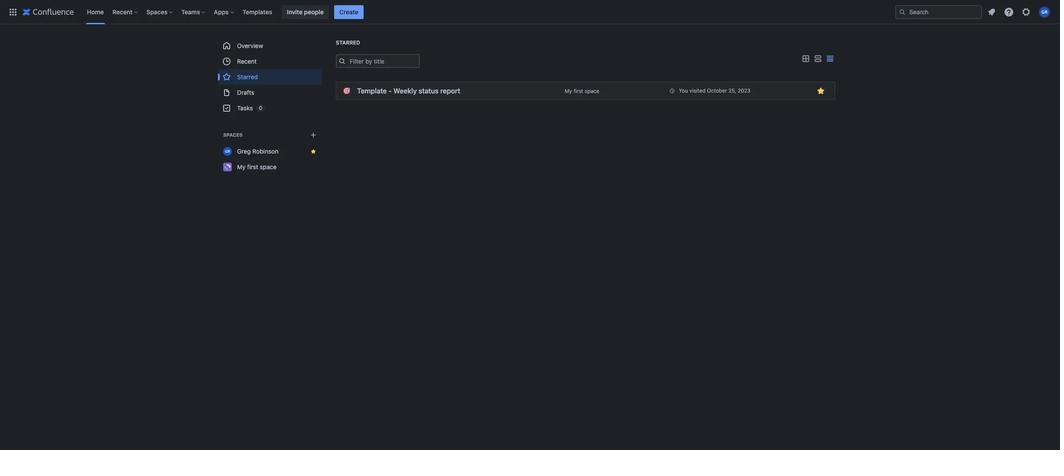 Task type: locate. For each thing, give the bounding box(es) containing it.
spaces up greg on the left top
[[223, 132, 243, 138]]

0 horizontal spatial spaces
[[146, 8, 168, 15]]

recent link
[[218, 54, 322, 69]]

starred up drafts
[[237, 73, 258, 81]]

home
[[87, 8, 104, 15]]

0 horizontal spatial space
[[260, 163, 277, 171]]

invite people button
[[282, 5, 329, 19]]

:dart: image
[[343, 88, 350, 95]]

Search field
[[896, 5, 983, 19]]

unstar this space image
[[310, 148, 317, 155]]

banner containing home
[[0, 0, 1061, 24]]

banner
[[0, 0, 1061, 24]]

1 horizontal spatial first
[[574, 88, 584, 94]]

october
[[707, 88, 727, 94]]

0 vertical spatial my
[[565, 88, 572, 94]]

Filter by title field
[[347, 55, 419, 67]]

drafts
[[237, 89, 254, 96]]

spaces inside popup button
[[146, 8, 168, 15]]

0 vertical spatial recent
[[113, 8, 133, 15]]

25,
[[729, 88, 737, 94]]

invite people
[[287, 8, 324, 15]]

template
[[357, 87, 387, 95]]

recent button
[[110, 5, 141, 19]]

my
[[565, 88, 572, 94], [237, 163, 246, 171]]

0 vertical spatial starred
[[336, 39, 360, 46]]

1 horizontal spatial space
[[585, 88, 600, 94]]

1 vertical spatial recent
[[237, 58, 257, 65]]

greg robinson
[[237, 148, 279, 155]]

help icon image
[[1004, 7, 1015, 17]]

my first space link
[[565, 88, 600, 94], [218, 160, 322, 175]]

home link
[[84, 5, 106, 19]]

starred down the create link
[[336, 39, 360, 46]]

1 horizontal spatial spaces
[[223, 132, 243, 138]]

spaces right recent popup button
[[146, 8, 168, 15]]

space
[[585, 88, 600, 94], [260, 163, 277, 171]]

starred
[[336, 39, 360, 46], [237, 73, 258, 81]]

recent down overview
[[237, 58, 257, 65]]

0
[[259, 105, 262, 111]]

notification icon image
[[987, 7, 997, 17]]

my first space
[[565, 88, 600, 94], [237, 163, 277, 171]]

group
[[218, 38, 322, 116]]

1 horizontal spatial my
[[565, 88, 572, 94]]

weekly
[[394, 87, 417, 95]]

1 horizontal spatial recent
[[237, 58, 257, 65]]

1 vertical spatial my first space link
[[218, 160, 322, 175]]

greg robinson link
[[218, 144, 322, 160]]

apps button
[[211, 5, 237, 19]]

recent inside popup button
[[113, 8, 133, 15]]

1 vertical spatial starred
[[237, 73, 258, 81]]

teams button
[[179, 5, 209, 19]]

:dart: image
[[343, 88, 350, 95]]

0 vertical spatial space
[[585, 88, 600, 94]]

spaces
[[146, 8, 168, 15], [223, 132, 243, 138]]

0 vertical spatial spaces
[[146, 8, 168, 15]]

1 horizontal spatial my first space link
[[565, 88, 600, 94]]

1 vertical spatial my first space
[[237, 163, 277, 171]]

0 horizontal spatial my first space
[[237, 163, 277, 171]]

create link
[[334, 5, 364, 19]]

recent
[[113, 8, 133, 15], [237, 58, 257, 65]]

group containing overview
[[218, 38, 322, 116]]

0 horizontal spatial starred
[[237, 73, 258, 81]]

confluence image
[[23, 7, 74, 17], [23, 7, 74, 17]]

1 vertical spatial first
[[247, 163, 258, 171]]

recent right home
[[113, 8, 133, 15]]

0 horizontal spatial recent
[[113, 8, 133, 15]]

0 vertical spatial my first space
[[565, 88, 600, 94]]

cards image
[[801, 54, 811, 64]]

1 vertical spatial my
[[237, 163, 246, 171]]

create
[[339, 8, 359, 15]]

first
[[574, 88, 584, 94], [247, 163, 258, 171]]

status
[[419, 87, 439, 95]]



Task type: vqa. For each thing, say whether or not it's contained in the screenshot.
list item within list
no



Task type: describe. For each thing, give the bounding box(es) containing it.
list image
[[813, 54, 823, 64]]

1 horizontal spatial my first space
[[565, 88, 600, 94]]

tasks
[[237, 104, 253, 112]]

2023
[[738, 88, 751, 94]]

spaces button
[[144, 5, 176, 19]]

visited
[[690, 88, 706, 94]]

0 vertical spatial first
[[574, 88, 584, 94]]

starred link
[[218, 69, 322, 85]]

apps
[[214, 8, 229, 15]]

0 horizontal spatial my first space link
[[218, 160, 322, 175]]

1 vertical spatial space
[[260, 163, 277, 171]]

global element
[[5, 0, 894, 24]]

teams
[[181, 8, 200, 15]]

0 vertical spatial my first space link
[[565, 88, 600, 94]]

overview link
[[218, 38, 322, 54]]

people
[[304, 8, 324, 15]]

overview
[[237, 42, 263, 49]]

greg
[[237, 148, 251, 155]]

templates link
[[240, 5, 275, 19]]

-
[[389, 87, 392, 95]]

invite
[[287, 8, 303, 15]]

0 horizontal spatial my
[[237, 163, 246, 171]]

recent inside group
[[237, 58, 257, 65]]

1 vertical spatial spaces
[[223, 132, 243, 138]]

appswitcher icon image
[[8, 7, 18, 17]]

0 horizontal spatial first
[[247, 163, 258, 171]]

1 horizontal spatial starred
[[336, 39, 360, 46]]

search image
[[899, 8, 906, 15]]

template - weekly status report
[[357, 87, 461, 95]]

settings icon image
[[1022, 7, 1032, 17]]

report
[[441, 87, 461, 95]]

you
[[679, 88, 688, 94]]

drafts link
[[218, 85, 322, 101]]

robinson
[[252, 148, 279, 155]]

you visited october 25, 2023
[[679, 88, 751, 94]]

templates
[[243, 8, 272, 15]]

compact list image
[[825, 54, 836, 64]]

create a space image
[[308, 130, 319, 140]]

unstar image
[[816, 86, 826, 96]]



